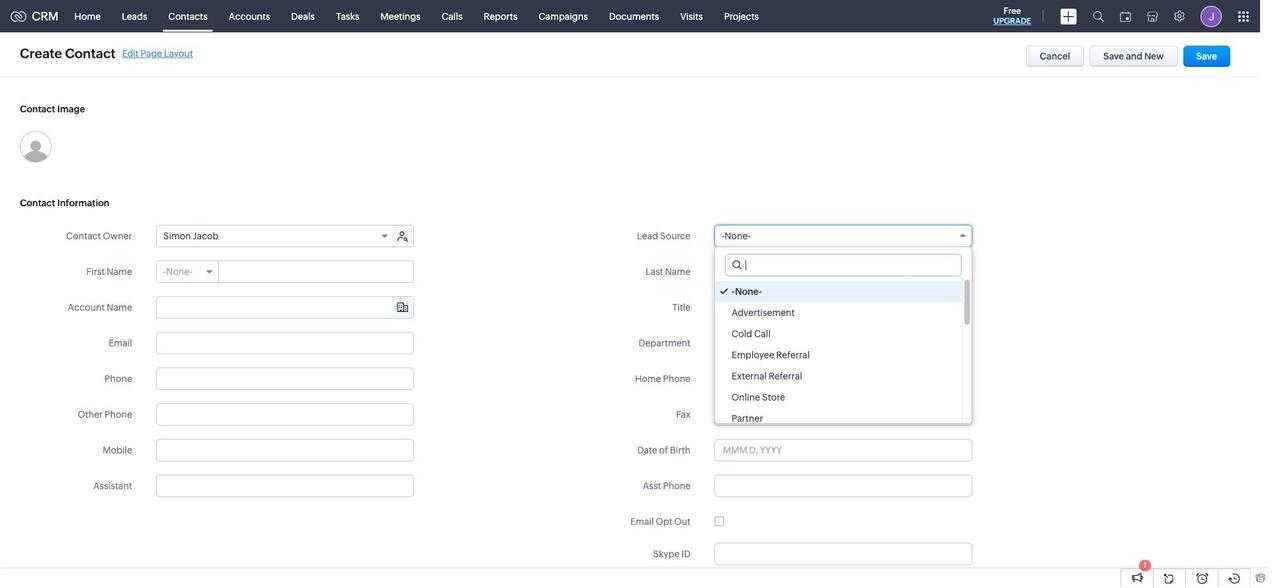 Task type: locate. For each thing, give the bounding box(es) containing it.
option
[[715, 281, 962, 302], [715, 302, 962, 324], [715, 324, 962, 345], [715, 345, 962, 366], [715, 366, 962, 387], [715, 387, 962, 408], [715, 408, 962, 429]]

None text field
[[726, 255, 961, 276], [220, 261, 413, 283], [715, 296, 973, 319], [156, 332, 414, 355], [715, 332, 973, 355], [156, 368, 414, 390], [715, 368, 973, 390], [156, 475, 414, 498], [715, 475, 973, 498], [715, 543, 973, 566], [726, 255, 961, 276], [220, 261, 413, 283], [715, 296, 973, 319], [156, 332, 414, 355], [715, 332, 973, 355], [156, 368, 414, 390], [715, 368, 973, 390], [156, 475, 414, 498], [715, 475, 973, 498], [715, 543, 973, 566]]

5 option from the top
[[715, 366, 962, 387]]

search element
[[1085, 0, 1112, 32]]

profile element
[[1193, 0, 1230, 32]]

1 option from the top
[[715, 281, 962, 302]]

6 option from the top
[[715, 387, 962, 408]]

image image
[[20, 131, 52, 163]]

None text field
[[715, 261, 973, 283], [156, 404, 414, 426], [715, 404, 973, 426], [156, 439, 414, 462], [715, 261, 973, 283], [156, 404, 414, 426], [715, 404, 973, 426], [156, 439, 414, 462]]

list box
[[715, 278, 972, 429]]

search image
[[1093, 11, 1104, 22]]

MMM D, YYYY text field
[[715, 439, 973, 462]]

None field
[[715, 225, 973, 247], [157, 226, 394, 247], [157, 261, 219, 283], [157, 297, 413, 318], [715, 225, 973, 247], [157, 226, 394, 247], [157, 261, 219, 283], [157, 297, 413, 318]]



Task type: describe. For each thing, give the bounding box(es) containing it.
4 option from the top
[[715, 345, 962, 366]]

2 option from the top
[[715, 302, 962, 324]]

logo image
[[11, 11, 26, 22]]

create menu element
[[1053, 0, 1085, 32]]

create menu image
[[1061, 8, 1077, 24]]

3 option from the top
[[715, 324, 962, 345]]

calendar image
[[1120, 11, 1131, 22]]

7 option from the top
[[715, 408, 962, 429]]

profile image
[[1201, 6, 1222, 27]]



Task type: vqa. For each thing, say whether or not it's contained in the screenshot.
the bottommost >=
no



